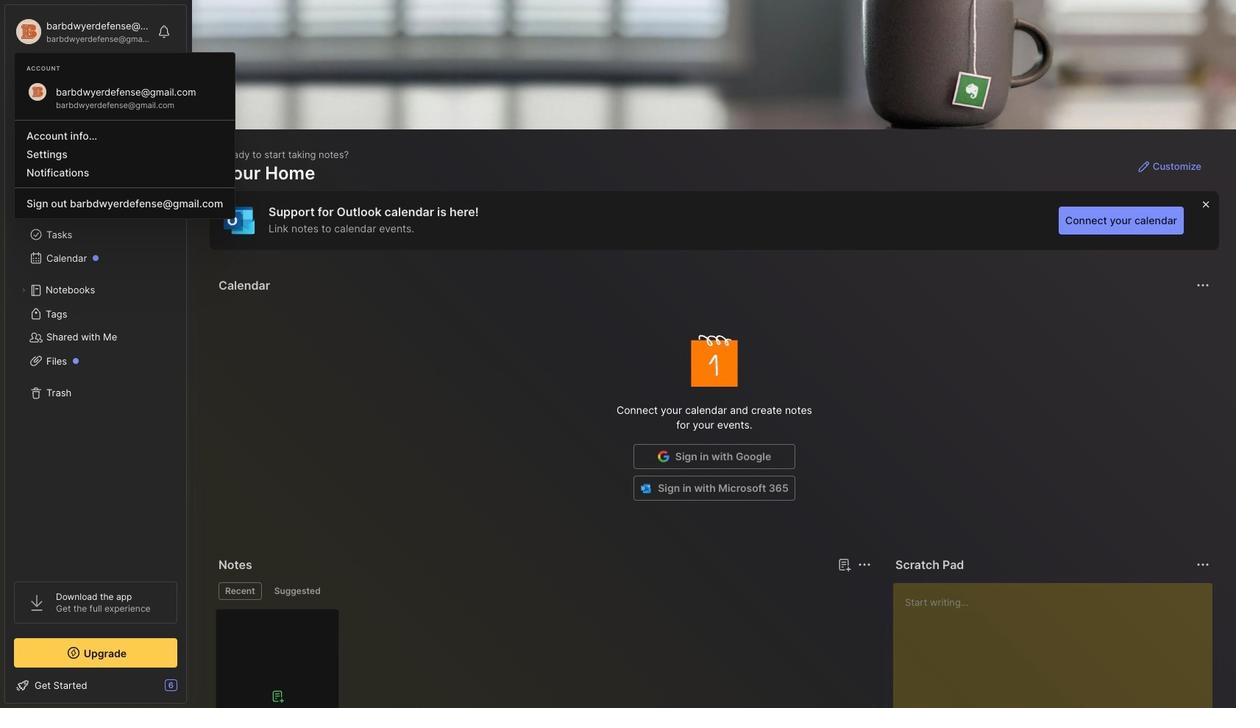 Task type: describe. For each thing, give the bounding box(es) containing it.
click to collapse image
[[186, 681, 197, 699]]

more actions image
[[1194, 556, 1212, 574]]

Search text field
[[40, 75, 164, 89]]

main element
[[0, 0, 191, 709]]

0 vertical spatial more actions image
[[1194, 277, 1212, 294]]

expand notebooks image
[[19, 286, 28, 295]]

2 tab from the left
[[268, 583, 327, 600]]

Help and Learning task checklist field
[[5, 674, 186, 697]]



Task type: locate. For each thing, give the bounding box(es) containing it.
1 horizontal spatial tab
[[268, 583, 327, 600]]

dropdown list menu
[[15, 114, 235, 213]]

tree
[[5, 143, 186, 569]]

tree inside main element
[[5, 143, 186, 569]]

None search field
[[40, 73, 164, 90]]

1 vertical spatial more actions image
[[856, 556, 873, 574]]

none search field inside main element
[[40, 73, 164, 90]]

Account field
[[14, 17, 150, 46]]

Start writing… text field
[[905, 583, 1212, 709]]

tab list
[[219, 583, 869, 600]]

1 horizontal spatial more actions image
[[1194, 277, 1212, 294]]

tab
[[219, 583, 262, 600], [268, 583, 327, 600]]

0 horizontal spatial more actions image
[[856, 556, 873, 574]]

more actions image
[[1194, 277, 1212, 294], [856, 556, 873, 574]]

1 tab from the left
[[219, 583, 262, 600]]

More actions field
[[1193, 275, 1213, 296], [854, 555, 875, 575], [1193, 555, 1213, 575]]

0 horizontal spatial tab
[[219, 583, 262, 600]]



Task type: vqa. For each thing, say whether or not it's contained in the screenshot.
The Notebooks!
no



